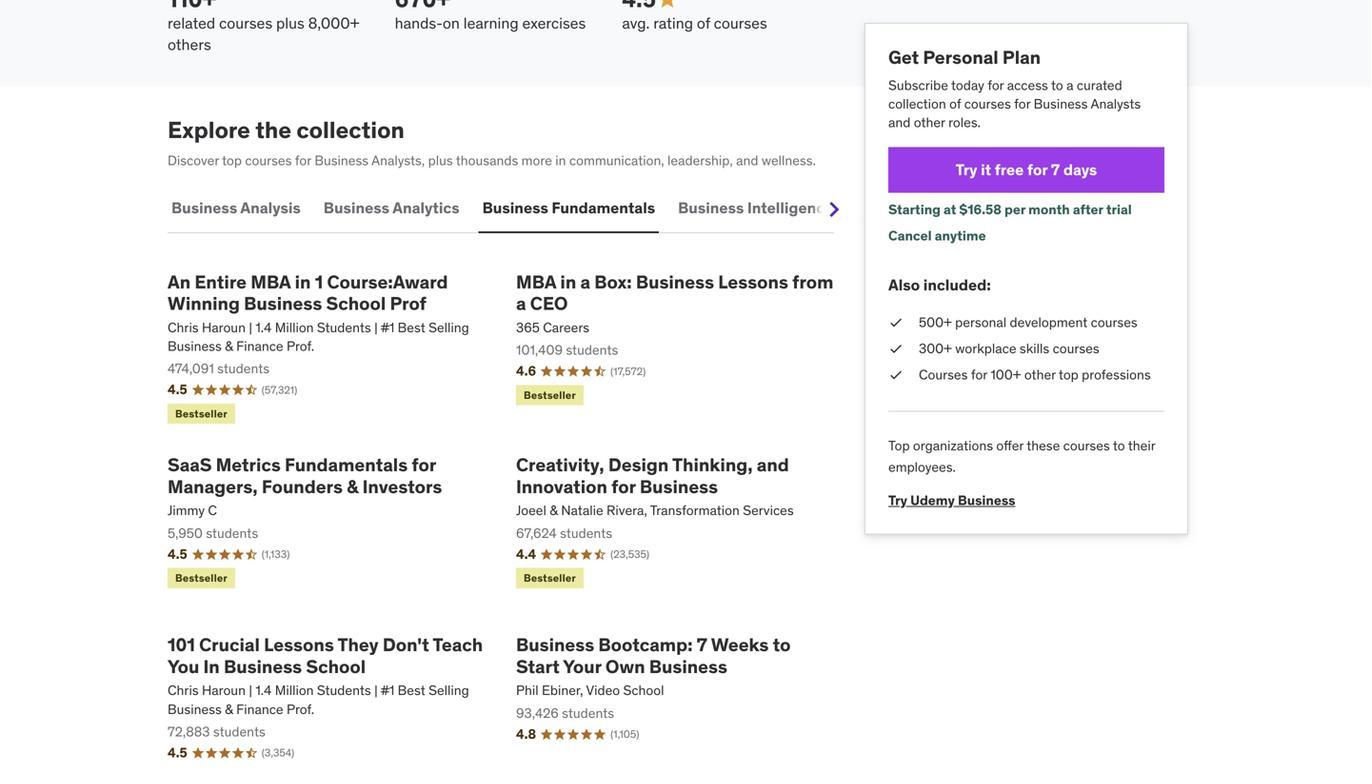 Task type: vqa. For each thing, say whether or not it's contained in the screenshot.


Task type: locate. For each thing, give the bounding box(es) containing it.
business up 72,883
[[168, 701, 222, 718]]

students inside the an entire mba in 1 course:award winning business school prof chris haroun | 1.4 million students | #1 best selling business & finance prof. 474,091 students
[[317, 319, 371, 336]]

courses right rating
[[714, 13, 768, 33]]

haroun inside the an entire mba in 1 course:award winning business school prof chris haroun | 1.4 million students | #1 best selling business & finance prof. 474,091 students
[[202, 319, 246, 336]]

2 prof. from the top
[[287, 701, 315, 718]]

0 vertical spatial lessons
[[719, 270, 789, 293]]

1 vertical spatial collection
[[297, 116, 405, 144]]

school down own
[[624, 682, 664, 699]]

0 horizontal spatial lessons
[[264, 634, 334, 657]]

prof
[[390, 292, 427, 315]]

course:award
[[327, 270, 448, 293]]

1 million from the top
[[275, 319, 314, 336]]

xsmall image down also
[[889, 313, 904, 332]]

professions
[[1082, 366, 1151, 384]]

#1
[[381, 319, 395, 336], [381, 682, 395, 699]]

in
[[556, 152, 566, 169], [295, 270, 311, 293], [561, 270, 577, 293]]

courses down the the
[[245, 152, 292, 169]]

1
[[315, 270, 323, 293]]

top left the professions
[[1059, 366, 1079, 384]]

4.5 for an entire mba in 1 course:award winning business school prof
[[168, 381, 187, 398]]

million inside the an entire mba in 1 course:award winning business school prof chris haroun | 1.4 million students | #1 best selling business & finance prof. 474,091 students
[[275, 319, 314, 336]]

3 4.5 from the top
[[168, 745, 187, 762]]

students inside 101 crucial lessons they don't teach you in business school chris haroun | 1.4 million students | #1 best selling business & finance prof. 72,883 students
[[317, 682, 371, 699]]

lessons left they
[[264, 634, 334, 657]]

bootcamp:
[[599, 634, 693, 657]]

xsmall image for 300+
[[889, 340, 904, 358]]

finance up (57,321) in the left of the page
[[236, 338, 284, 355]]

0 vertical spatial xsmall image
[[889, 313, 904, 332]]

students down the c
[[206, 525, 258, 542]]

0 vertical spatial million
[[275, 319, 314, 336]]

saas
[[168, 454, 212, 476]]

other inside the get personal plan subscribe today for access to a curated collection of courses for business analysts and other roles.
[[914, 114, 946, 131]]

2 1.4 from the top
[[256, 682, 272, 699]]

today
[[952, 76, 985, 94]]

1 vertical spatial top
[[1059, 366, 1079, 384]]

4.4
[[516, 546, 536, 563]]

0 vertical spatial collection
[[889, 95, 947, 112]]

selling inside the an entire mba in 1 course:award winning business school prof chris haroun | 1.4 million students | #1 best selling business & finance prof. 474,091 students
[[429, 319, 469, 336]]

business up transformation on the bottom of the page
[[640, 475, 718, 498]]

0 vertical spatial try
[[956, 160, 978, 180]]

to right weeks
[[773, 634, 791, 657]]

1 horizontal spatial collection
[[889, 95, 947, 112]]

bestseller down 4.6
[[524, 389, 576, 402]]

2 #1 from the top
[[381, 682, 395, 699]]

rivera,
[[607, 502, 648, 519]]

0 vertical spatial and
[[889, 114, 911, 131]]

selling inside 101 crucial lessons they don't teach you in business school chris haroun | 1.4 million students | #1 best selling business & finance prof. 72,883 students
[[429, 682, 469, 699]]

business analysis
[[171, 198, 301, 218]]

courses
[[219, 13, 273, 33], [714, 13, 768, 33], [965, 95, 1012, 112], [245, 152, 292, 169], [1091, 314, 1138, 331], [1053, 340, 1100, 357], [1064, 438, 1111, 455]]

intelligence
[[748, 198, 834, 218]]

the
[[255, 116, 292, 144]]

bestseller down 5,950
[[175, 572, 228, 585]]

2 million from the top
[[275, 682, 314, 699]]

haroun for business
[[202, 319, 246, 336]]

1 vertical spatial 1.4
[[256, 682, 272, 699]]

students for business
[[317, 682, 371, 699]]

1 horizontal spatial mba
[[516, 270, 557, 293]]

1 horizontal spatial a
[[581, 270, 591, 293]]

school right 1
[[326, 292, 386, 315]]

101,409
[[516, 342, 563, 359]]

0 vertical spatial students
[[317, 319, 371, 336]]

best down prof
[[398, 319, 426, 336]]

courses up the professions
[[1091, 314, 1138, 331]]

school inside 101 crucial lessons they don't teach you in business school chris haroun | 1.4 million students | #1 best selling business & finance prof. 72,883 students
[[306, 655, 366, 678]]

thinking,
[[673, 454, 753, 476]]

0 vertical spatial finance
[[236, 338, 284, 355]]

2 horizontal spatial a
[[1067, 76, 1074, 94]]

7 left days
[[1052, 160, 1061, 180]]

more
[[522, 152, 552, 169]]

1 horizontal spatial top
[[1059, 366, 1079, 384]]

#1 down don't
[[381, 682, 395, 699]]

1 vertical spatial chris
[[168, 682, 199, 699]]

1 haroun from the top
[[202, 319, 246, 336]]

93,426
[[516, 705, 559, 722]]

jimmy
[[168, 502, 205, 519]]

best down don't
[[398, 682, 426, 699]]

fundamentals inside button
[[552, 198, 656, 218]]

courses down today
[[965, 95, 1012, 112]]

creativity,
[[516, 454, 605, 476]]

1 horizontal spatial try
[[956, 160, 978, 180]]

xsmall image for 500+
[[889, 313, 904, 332]]

0 horizontal spatial plus
[[276, 13, 305, 33]]

business right own
[[649, 655, 728, 678]]

for inside explore the collection discover top courses for business analysts, plus thousands more in communication, leadership, and wellness.
[[295, 152, 311, 169]]

haroun down in
[[202, 682, 246, 699]]

xsmall image left courses in the right of the page
[[889, 366, 904, 385]]

business fundamentals
[[483, 198, 656, 218]]

bestseller
[[524, 389, 576, 402], [175, 407, 228, 421], [175, 572, 228, 585], [524, 572, 576, 585]]

these
[[1027, 438, 1061, 455]]

chris inside the an entire mba in 1 course:award winning business school prof chris haroun | 1.4 million students | #1 best selling business & finance prof. 474,091 students
[[168, 319, 199, 336]]

2 finance from the top
[[236, 701, 284, 718]]

for inside saas metrics fundamentals for managers, founders & investors jimmy c 5,950 students
[[412, 454, 436, 476]]

students down an entire mba in 1 course:award winning business school prof link
[[317, 319, 371, 336]]

and
[[889, 114, 911, 131], [737, 152, 759, 169], [757, 454, 790, 476]]

1 vertical spatial lessons
[[264, 634, 334, 657]]

best inside 101 crucial lessons they don't teach you in business school chris haroun | 1.4 million students | #1 best selling business & finance prof. 72,883 students
[[398, 682, 426, 699]]

1.4 inside 101 crucial lessons they don't teach you in business school chris haroun | 1.4 million students | #1 best selling business & finance prof. 72,883 students
[[256, 682, 272, 699]]

2 vertical spatial school
[[624, 682, 664, 699]]

0 horizontal spatial to
[[773, 634, 791, 657]]

of up the roles.
[[950, 95, 962, 112]]

1 vertical spatial to
[[1114, 438, 1126, 455]]

to inside the business bootcamp: 7 weeks to start your own business phil ebiner, video school 93,426 students
[[773, 634, 791, 657]]

2 xsmall image from the top
[[889, 340, 904, 358]]

best inside the an entire mba in 1 course:award winning business school prof chris haroun | 1.4 million students | #1 best selling business & finance prof. 474,091 students
[[398, 319, 426, 336]]

students inside the an entire mba in 1 course:award winning business school prof chris haroun | 1.4 million students | #1 best selling business & finance prof. 474,091 students
[[217, 360, 270, 377]]

related
[[168, 13, 215, 33]]

best for school
[[398, 682, 426, 699]]

0 vertical spatial 1.4
[[256, 319, 272, 336]]

collection down the subscribe
[[889, 95, 947, 112]]

discover
[[168, 152, 219, 169]]

#1 down prof
[[381, 319, 395, 336]]

for inside 'try it free for 7 days' link
[[1028, 160, 1048, 180]]

courses inside explore the collection discover top courses for business analysts, plus thousands more in communication, leadership, and wellness.
[[245, 152, 292, 169]]

mba up '365'
[[516, 270, 557, 293]]

prof. inside 101 crucial lessons they don't teach you in business school chris haroun | 1.4 million students | #1 best selling business & finance prof. 72,883 students
[[287, 701, 315, 718]]

2 4.5 from the top
[[168, 546, 187, 563]]

1 vertical spatial selling
[[429, 682, 469, 699]]

selling
[[429, 319, 469, 336], [429, 682, 469, 699]]

1 vertical spatial 4.5
[[168, 546, 187, 563]]

|
[[249, 319, 252, 336], [375, 319, 378, 336], [249, 682, 252, 699], [375, 682, 378, 699]]

you
[[168, 655, 199, 678]]

prof. for business
[[287, 701, 315, 718]]

& down winning
[[225, 338, 233, 355]]

business analytics button
[[320, 186, 464, 231]]

4.5 down 5,950
[[168, 546, 187, 563]]

0 vertical spatial other
[[914, 114, 946, 131]]

2 chris from the top
[[168, 682, 199, 699]]

7 inside the business bootcamp: 7 weeks to start your own business phil ebiner, video school 93,426 students
[[697, 634, 708, 657]]

lessons left from
[[719, 270, 789, 293]]

prof.
[[287, 338, 315, 355], [287, 701, 315, 718]]

joeel
[[516, 502, 547, 519]]

haroun inside 101 crucial lessons they don't teach you in business school chris haroun | 1.4 million students | #1 best selling business & finance prof. 72,883 students
[[202, 682, 246, 699]]

bestseller down 474,091
[[175, 407, 228, 421]]

students up (3,354)
[[213, 723, 266, 741]]

prof. up (3,354)
[[287, 701, 315, 718]]

selling down the course:award
[[429, 319, 469, 336]]

school inside the business bootcamp: 7 weeks to start your own business phil ebiner, video school 93,426 students
[[624, 682, 664, 699]]

students down 101 crucial lessons they don't teach you in business school link
[[317, 682, 371, 699]]

0 horizontal spatial top
[[222, 152, 242, 169]]

school
[[326, 292, 386, 315], [306, 655, 366, 678], [624, 682, 664, 699]]

xsmall image left 300+
[[889, 340, 904, 358]]

0 vertical spatial plus
[[276, 13, 305, 33]]

1 chris from the top
[[168, 319, 199, 336]]

and up services
[[757, 454, 790, 476]]

a inside the get personal plan subscribe today for access to a curated collection of courses for business analysts and other roles.
[[1067, 76, 1074, 94]]

1 selling from the top
[[429, 319, 469, 336]]

personal
[[924, 46, 999, 69]]

business left analysts,
[[315, 152, 369, 169]]

best for prof
[[398, 319, 426, 336]]

1 vertical spatial best
[[398, 682, 426, 699]]

2 vertical spatial 4.5
[[168, 745, 187, 762]]

entire
[[195, 270, 247, 293]]

0 horizontal spatial 7
[[697, 634, 708, 657]]

million inside 101 crucial lessons they don't teach you in business school chris haroun | 1.4 million students | #1 best selling business & finance prof. 72,883 students
[[275, 682, 314, 699]]

lessons inside mba in a box: business lessons from a ceo 365 careers 101,409 students
[[719, 270, 789, 293]]

1 finance from the top
[[236, 338, 284, 355]]

0 horizontal spatial fundamentals
[[285, 454, 408, 476]]

top organizations offer these courses to their employees.
[[889, 438, 1156, 476]]

business bootcamp: 7 weeks to start your own business phil ebiner, video school 93,426 students
[[516, 634, 791, 722]]

school inside the an entire mba in 1 course:award winning business school prof chris haroun | 1.4 million students | #1 best selling business & finance prof. 474,091 students
[[326, 292, 386, 315]]

0 vertical spatial school
[[326, 292, 386, 315]]

million for business
[[275, 682, 314, 699]]

1 prof. from the top
[[287, 338, 315, 355]]

0 horizontal spatial mba
[[251, 270, 291, 293]]

1.4 for lessons
[[256, 682, 272, 699]]

1 vertical spatial fundamentals
[[285, 454, 408, 476]]

days
[[1064, 160, 1098, 180]]

students inside saas metrics fundamentals for managers, founders & investors jimmy c 5,950 students
[[206, 525, 258, 542]]

& down 'crucial'
[[225, 701, 233, 718]]

mba left 1
[[251, 270, 291, 293]]

creativity, design thinking, and innovation for business link
[[516, 454, 835, 498]]

1 xsmall image from the top
[[889, 313, 904, 332]]

for
[[988, 76, 1004, 94], [1015, 95, 1031, 112], [295, 152, 311, 169], [1028, 160, 1048, 180], [972, 366, 988, 384], [412, 454, 436, 476], [612, 475, 636, 498]]

(17,572)
[[611, 365, 646, 378]]

1 horizontal spatial fundamentals
[[552, 198, 656, 218]]

finance for business
[[236, 338, 284, 355]]

medium image
[[656, 0, 679, 11]]

chris down you
[[168, 682, 199, 699]]

0 vertical spatial of
[[697, 13, 711, 33]]

curated
[[1077, 76, 1123, 94]]

4.5 down 474,091
[[168, 381, 187, 398]]

2 selling from the top
[[429, 682, 469, 699]]

try left it
[[956, 160, 978, 180]]

to right access at right top
[[1052, 76, 1064, 94]]

1 vertical spatial other
[[1025, 366, 1056, 384]]

0 horizontal spatial collection
[[297, 116, 405, 144]]

2 vertical spatial and
[[757, 454, 790, 476]]

1 horizontal spatial plus
[[428, 152, 453, 169]]

1 vertical spatial school
[[306, 655, 366, 678]]

in right more
[[556, 152, 566, 169]]

try for try udemy business
[[889, 492, 908, 509]]

& right joeel at left bottom
[[550, 502, 558, 519]]

plus inside related courses plus 8,000+ others
[[276, 13, 305, 33]]

mba inside the an entire mba in 1 course:award winning business school prof chris haroun | 1.4 million students | #1 best selling business & finance prof. 474,091 students
[[251, 270, 291, 293]]

managers,
[[168, 475, 258, 498]]

access
[[1008, 76, 1049, 94]]

(57,321)
[[262, 383, 297, 397]]

17572 reviews element
[[611, 364, 646, 379]]

and inside the get personal plan subscribe today for access to a curated collection of courses for business analysts and other roles.
[[889, 114, 911, 131]]

c
[[208, 502, 217, 519]]

1.4
[[256, 319, 272, 336], [256, 682, 272, 699]]

0 vertical spatial to
[[1052, 76, 1064, 94]]

top for 100+
[[1059, 366, 1079, 384]]

#1 for school
[[381, 682, 395, 699]]

fundamentals inside saas metrics fundamentals for managers, founders & investors jimmy c 5,950 students
[[285, 454, 408, 476]]

2 students from the top
[[317, 682, 371, 699]]

0 horizontal spatial of
[[697, 13, 711, 33]]

1 #1 from the top
[[381, 319, 395, 336]]

students down natalie
[[560, 525, 613, 542]]

students inside the business bootcamp: 7 weeks to start your own business phil ebiner, video school 93,426 students
[[562, 705, 615, 722]]

of right rating
[[697, 13, 711, 33]]

and down the subscribe
[[889, 114, 911, 131]]

1 horizontal spatial lessons
[[719, 270, 789, 293]]

chris inside 101 crucial lessons they don't teach you in business school chris haroun | 1.4 million students | #1 best selling business & finance prof. 72,883 students
[[168, 682, 199, 699]]

(1,133)
[[262, 548, 290, 561]]

1 vertical spatial students
[[317, 682, 371, 699]]

plus inside explore the collection discover top courses for business analysts, plus thousands more in communication, leadership, and wellness.
[[428, 152, 453, 169]]

related courses plus 8,000+ others
[[168, 13, 360, 54]]

0 horizontal spatial try
[[889, 492, 908, 509]]

prof. up (57,321) in the left of the page
[[287, 338, 315, 355]]

57321 reviews element
[[262, 383, 297, 398]]

saas metrics fundamentals for managers, founders & investors jimmy c 5,950 students
[[168, 454, 442, 542]]

1 vertical spatial of
[[950, 95, 962, 112]]

2 vertical spatial to
[[773, 634, 791, 657]]

finance inside 101 crucial lessons they don't teach you in business school chris haroun | 1.4 million students | #1 best selling business & finance prof. 72,883 students
[[236, 701, 284, 718]]

and left wellness.
[[737, 152, 759, 169]]

try for try it free for 7 days
[[956, 160, 978, 180]]

chris down winning
[[168, 319, 199, 336]]

courses down development
[[1053, 340, 1100, 357]]

0 vertical spatial prof.
[[287, 338, 315, 355]]

1 4.5 from the top
[[168, 381, 187, 398]]

2 vertical spatial xsmall image
[[889, 366, 904, 385]]

& inside creativity, design thinking, and innovation for business joeel & natalie rivera, transformation services 67,624 students
[[550, 502, 558, 519]]

1 students from the top
[[317, 319, 371, 336]]

2 haroun from the top
[[202, 682, 246, 699]]

bestseller for an entire mba in 1 course:award winning business school prof
[[175, 407, 228, 421]]

1 best from the top
[[398, 319, 426, 336]]

1 vertical spatial and
[[737, 152, 759, 169]]

0 vertical spatial chris
[[168, 319, 199, 336]]

courses right these
[[1064, 438, 1111, 455]]

collection up analysts,
[[297, 116, 405, 144]]

finance up (3,354)
[[236, 701, 284, 718]]

prof. inside the an entire mba in 1 course:award winning business school prof chris haroun | 1.4 million students | #1 best selling business & finance prof. 474,091 students
[[287, 338, 315, 355]]

plus left 8,000+ on the left top of the page
[[276, 13, 305, 33]]

3 xsmall image from the top
[[889, 366, 904, 385]]

4.8
[[516, 726, 537, 743]]

1 vertical spatial try
[[889, 492, 908, 509]]

students inside 101 crucial lessons they don't teach you in business school chris haroun | 1.4 million students | #1 best selling business & finance prof. 72,883 students
[[213, 723, 266, 741]]

phil
[[516, 682, 539, 699]]

finance for in
[[236, 701, 284, 718]]

business bootcamp: 7 weeks to start your own business link
[[516, 634, 835, 678]]

1 1.4 from the top
[[256, 319, 272, 336]]

1 mba from the left
[[251, 270, 291, 293]]

students down 'careers'
[[566, 342, 619, 359]]

business inside explore the collection discover top courses for business analysts, plus thousands more in communication, leadership, and wellness.
[[315, 152, 369, 169]]

don't
[[383, 634, 429, 657]]

#1 inside 101 crucial lessons they don't teach you in business school chris haroun | 1.4 million students | #1 best selling business & finance prof. 72,883 students
[[381, 682, 395, 699]]

business intelligence
[[678, 198, 834, 218]]

1 vertical spatial plus
[[428, 152, 453, 169]]

1.4 up (57,321) in the left of the page
[[256, 319, 272, 336]]

0 vertical spatial top
[[222, 152, 242, 169]]

bestseller for creativity, design thinking, and innovation for business
[[524, 572, 576, 585]]

million down 101 crucial lessons they don't teach you in business school link
[[275, 682, 314, 699]]

0 vertical spatial 4.5
[[168, 381, 187, 398]]

top
[[889, 438, 910, 455]]

tab navigation element
[[168, 186, 857, 233]]

an
[[168, 270, 191, 293]]

business up 474,091
[[168, 338, 222, 355]]

0 vertical spatial #1
[[381, 319, 395, 336]]

100+
[[991, 366, 1022, 384]]

selling down teach
[[429, 682, 469, 699]]

communication,
[[570, 152, 665, 169]]

try udemy business
[[889, 492, 1016, 509]]

2 best from the top
[[398, 682, 426, 699]]

business right the box:
[[636, 270, 715, 293]]

haroun down winning
[[202, 319, 246, 336]]

2 horizontal spatial to
[[1114, 438, 1126, 455]]

1 horizontal spatial other
[[1025, 366, 1056, 384]]

a left curated
[[1067, 76, 1074, 94]]

offer
[[997, 438, 1024, 455]]

best
[[398, 319, 426, 336], [398, 682, 426, 699]]

starting
[[889, 201, 941, 218]]

1.4 inside the an entire mba in 1 course:award winning business school prof chris haroun | 1.4 million students | #1 best selling business & finance prof. 474,091 students
[[256, 319, 272, 336]]

design
[[609, 454, 669, 476]]

lessons
[[719, 270, 789, 293], [264, 634, 334, 657]]

1 vertical spatial finance
[[236, 701, 284, 718]]

0 vertical spatial best
[[398, 319, 426, 336]]

plus right analysts,
[[428, 152, 453, 169]]

xsmall image
[[889, 313, 904, 332], [889, 340, 904, 358], [889, 366, 904, 385]]

#1 inside the an entire mba in 1 course:award winning business school prof chris haroun | 1.4 million students | #1 best selling business & finance prof. 474,091 students
[[381, 319, 395, 336]]

in left the box:
[[561, 270, 577, 293]]

collection
[[889, 95, 947, 112], [297, 116, 405, 144]]

1 vertical spatial prof.
[[287, 701, 315, 718]]

in left 1
[[295, 270, 311, 293]]

0 horizontal spatial other
[[914, 114, 946, 131]]

top
[[222, 152, 242, 169], [1059, 366, 1079, 384]]

business down access at right top
[[1034, 95, 1088, 112]]

top down explore
[[222, 152, 242, 169]]

courses right related
[[219, 13, 273, 33]]

1 horizontal spatial of
[[950, 95, 962, 112]]

box:
[[595, 270, 632, 293]]

7 left weeks
[[697, 634, 708, 657]]

0 vertical spatial fundamentals
[[552, 198, 656, 218]]

1 vertical spatial 7
[[697, 634, 708, 657]]

4.5
[[168, 381, 187, 398], [168, 546, 187, 563], [168, 745, 187, 762]]

1 vertical spatial #1
[[381, 682, 395, 699]]

school left don't
[[306, 655, 366, 678]]

4.5 down 72,883
[[168, 745, 187, 762]]

finance inside the an entire mba in 1 course:award winning business school prof chris haroun | 1.4 million students | #1 best selling business & finance prof. 474,091 students
[[236, 338, 284, 355]]

to left their
[[1114, 438, 1126, 455]]

of
[[697, 13, 711, 33], [950, 95, 962, 112]]

others
[[168, 35, 211, 54]]

1 vertical spatial million
[[275, 682, 314, 699]]

students up (57,321) in the left of the page
[[217, 360, 270, 377]]

& inside 101 crucial lessons they don't teach you in business school chris haroun | 1.4 million students | #1 best selling business & finance prof. 72,883 students
[[225, 701, 233, 718]]

at
[[944, 201, 957, 218]]

1.4 down 'crucial'
[[256, 682, 272, 699]]

a left the box:
[[581, 270, 591, 293]]

& left investors
[[347, 475, 359, 498]]

1 horizontal spatial to
[[1052, 76, 1064, 94]]

a up '365'
[[516, 292, 526, 315]]

0 vertical spatial haroun
[[202, 319, 246, 336]]

other down skills
[[1025, 366, 1056, 384]]

2 mba from the left
[[516, 270, 557, 293]]

bestseller down 4.4
[[524, 572, 576, 585]]

chris for you
[[168, 682, 199, 699]]

try left udemy
[[889, 492, 908, 509]]

students down video
[[562, 705, 615, 722]]

courses inside top organizations offer these courses to their employees.
[[1064, 438, 1111, 455]]

0 vertical spatial selling
[[429, 319, 469, 336]]

1133 reviews element
[[262, 547, 290, 562]]

lessons inside 101 crucial lessons they don't teach you in business school chris haroun | 1.4 million students | #1 best selling business & finance prof. 72,883 students
[[264, 634, 334, 657]]

ebiner,
[[542, 682, 583, 699]]

to
[[1052, 76, 1064, 94], [1114, 438, 1126, 455], [773, 634, 791, 657]]

1 vertical spatial xsmall image
[[889, 340, 904, 358]]

other left the roles.
[[914, 114, 946, 131]]

1 vertical spatial haroun
[[202, 682, 246, 699]]

selling for teach
[[429, 682, 469, 699]]

1 horizontal spatial 7
[[1052, 160, 1061, 180]]

top inside explore the collection discover top courses for business analysts, plus thousands more in communication, leadership, and wellness.
[[222, 152, 242, 169]]

million down an entire mba in 1 course:award winning business school prof link
[[275, 319, 314, 336]]

hands-
[[395, 13, 443, 33]]



Task type: describe. For each thing, give the bounding box(es) containing it.
business down leadership, on the top
[[678, 198, 744, 218]]

365
[[516, 319, 540, 336]]

for inside creativity, design thinking, and innovation for business joeel & natalie rivera, transformation services 67,624 students
[[612, 475, 636, 498]]

mba in a box: business lessons from a ceo 365 careers 101,409 students
[[516, 270, 834, 359]]

students inside mba in a box: business lessons from a ceo 365 careers 101,409 students
[[566, 342, 619, 359]]

personal
[[956, 314, 1007, 331]]

and inside creativity, design thinking, and innovation for business joeel & natalie rivera, transformation services 67,624 students
[[757, 454, 790, 476]]

month
[[1029, 201, 1071, 218]]

collection inside the get personal plan subscribe today for access to a curated collection of courses for business analysts and other roles.
[[889, 95, 947, 112]]

business analysis button
[[168, 186, 305, 231]]

in
[[203, 655, 220, 678]]

business intelligence button
[[675, 186, 838, 231]]

business fundamentals button
[[479, 186, 659, 231]]

in inside mba in a box: business lessons from a ceo 365 careers 101,409 students
[[561, 270, 577, 293]]

exercises
[[523, 13, 586, 33]]

67,624
[[516, 525, 557, 542]]

0 vertical spatial 7
[[1052, 160, 1061, 180]]

analysts,
[[372, 152, 425, 169]]

72,883
[[168, 723, 210, 741]]

weeks
[[711, 634, 769, 657]]

top for collection
[[222, 152, 242, 169]]

analysts
[[1091, 95, 1142, 112]]

plan
[[1003, 46, 1041, 69]]

to inside the get personal plan subscribe today for access to a curated collection of courses for business analysts and other roles.
[[1052, 76, 1064, 94]]

and inside explore the collection discover top courses for business analysts, plus thousands more in communication, leadership, and wellness.
[[737, 152, 759, 169]]

own
[[606, 655, 645, 678]]

try udemy business link
[[889, 478, 1016, 509]]

business inside the get personal plan subscribe today for access to a curated collection of courses for business analysts and other roles.
[[1034, 95, 1088, 112]]

try it free for 7 days link
[[889, 147, 1165, 193]]

saas metrics fundamentals for managers, founders & investors link
[[168, 454, 486, 498]]

bestseller for saas metrics fundamentals for managers, founders & investors
[[175, 572, 228, 585]]

analytics
[[393, 198, 460, 218]]

300+
[[919, 340, 953, 357]]

metrics
[[216, 454, 281, 476]]

per
[[1005, 201, 1026, 218]]

business down analysts,
[[324, 198, 390, 218]]

they
[[338, 634, 379, 657]]

winning
[[168, 292, 240, 315]]

courses inside related courses plus 8,000+ others
[[219, 13, 273, 33]]

video
[[586, 682, 620, 699]]

chris for winning
[[168, 319, 199, 336]]

free
[[995, 160, 1024, 180]]

investors
[[363, 475, 442, 498]]

skills
[[1020, 340, 1050, 357]]

23535 reviews element
[[611, 547, 650, 562]]

of inside the get personal plan subscribe today for access to a curated collection of courses for business analysts and other roles.
[[950, 95, 962, 112]]

subscribe
[[889, 76, 949, 94]]

business up ebiner,
[[516, 634, 595, 657]]

business inside creativity, design thinking, and innovation for business joeel & natalie rivera, transformation services 67,624 students
[[640, 475, 718, 498]]

avg. rating of courses
[[622, 13, 768, 33]]

business down discover
[[171, 198, 237, 218]]

in inside the an entire mba in 1 course:award winning business school prof chris haroun | 1.4 million students | #1 best selling business & finance prof. 474,091 students
[[295, 270, 311, 293]]

bestseller for mba in a box: business lessons from a ceo
[[524, 389, 576, 402]]

haroun for in
[[202, 682, 246, 699]]

(3,354)
[[262, 747, 295, 760]]

learning
[[464, 13, 519, 33]]

courses inside the get personal plan subscribe today for access to a curated collection of courses for business analysts and other roles.
[[965, 95, 1012, 112]]

& inside saas metrics fundamentals for managers, founders & investors jimmy c 5,950 students
[[347, 475, 359, 498]]

your
[[563, 655, 602, 678]]

natalie
[[561, 502, 604, 519]]

after
[[1074, 201, 1104, 218]]

4.5 for 101 crucial lessons they don't teach you in business school
[[168, 745, 187, 762]]

mba inside mba in a box: business lessons from a ceo 365 careers 101,409 students
[[516, 270, 557, 293]]

also
[[889, 275, 920, 295]]

analysis
[[240, 198, 301, 218]]

students for school
[[317, 319, 371, 336]]

transformation
[[650, 502, 740, 519]]

1.4 for mba
[[256, 319, 272, 336]]

wellness.
[[762, 152, 816, 169]]

next image
[[819, 194, 850, 225]]

students inside creativity, design thinking, and innovation for business joeel & natalie rivera, transformation services 67,624 students
[[560, 525, 613, 542]]

careers
[[543, 319, 590, 336]]

an entire mba in 1 course:award winning business school prof link
[[168, 270, 486, 315]]

their
[[1129, 438, 1156, 455]]

anytime
[[935, 227, 987, 245]]

in inside explore the collection discover top courses for business analysts, plus thousands more in communication, leadership, and wellness.
[[556, 152, 566, 169]]

#1 for prof
[[381, 319, 395, 336]]

1105 reviews element
[[611, 727, 640, 742]]

business right winning
[[244, 292, 322, 315]]

explore the collection discover top courses for business analysts, plus thousands more in communication, leadership, and wellness.
[[168, 116, 816, 169]]

founders
[[262, 475, 343, 498]]

get personal plan subscribe today for access to a curated collection of courses for business analysts and other roles.
[[889, 46, 1142, 131]]

0 horizontal spatial a
[[516, 292, 526, 315]]

collection inside explore the collection discover top courses for business analysts, plus thousands more in communication, leadership, and wellness.
[[297, 116, 405, 144]]

business analytics
[[324, 198, 460, 218]]

leadership,
[[668, 152, 733, 169]]

it
[[981, 160, 992, 180]]

business inside mba in a box: business lessons from a ceo 365 careers 101,409 students
[[636, 270, 715, 293]]

prof. for school
[[287, 338, 315, 355]]

business right in
[[224, 655, 302, 678]]

teach
[[433, 634, 483, 657]]

try it free for 7 days
[[956, 160, 1098, 180]]

million for school
[[275, 319, 314, 336]]

explore
[[168, 116, 250, 144]]

avg.
[[622, 13, 650, 33]]

employees.
[[889, 459, 956, 476]]

business right udemy
[[958, 492, 1016, 509]]

& inside the an entire mba in 1 course:award winning business school prof chris haroun | 1.4 million students | #1 best selling business & finance prof. 474,091 students
[[225, 338, 233, 355]]

workplace
[[956, 340, 1017, 357]]

xsmall image for courses
[[889, 366, 904, 385]]

courses
[[919, 366, 968, 384]]

included:
[[924, 275, 992, 295]]

4.5 for saas metrics fundamentals for managers, founders & investors
[[168, 546, 187, 563]]

101 crucial lessons they don't teach you in business school chris haroun | 1.4 million students | #1 best selling business & finance prof. 72,883 students
[[168, 634, 483, 741]]

3354 reviews element
[[262, 746, 295, 761]]

also included:
[[889, 275, 992, 295]]

business down more
[[483, 198, 549, 218]]

crucial
[[199, 634, 260, 657]]

selling for course:award
[[429, 319, 469, 336]]

(1,105)
[[611, 728, 640, 741]]

start
[[516, 655, 560, 678]]

to inside top organizations offer these courses to their employees.
[[1114, 438, 1126, 455]]

500+
[[919, 314, 952, 331]]

organizations
[[914, 438, 994, 455]]

on
[[443, 13, 460, 33]]

courses for 100+ other top professions
[[919, 366, 1151, 384]]

101 crucial lessons they don't teach you in business school link
[[168, 634, 486, 678]]

roles.
[[949, 114, 981, 131]]



